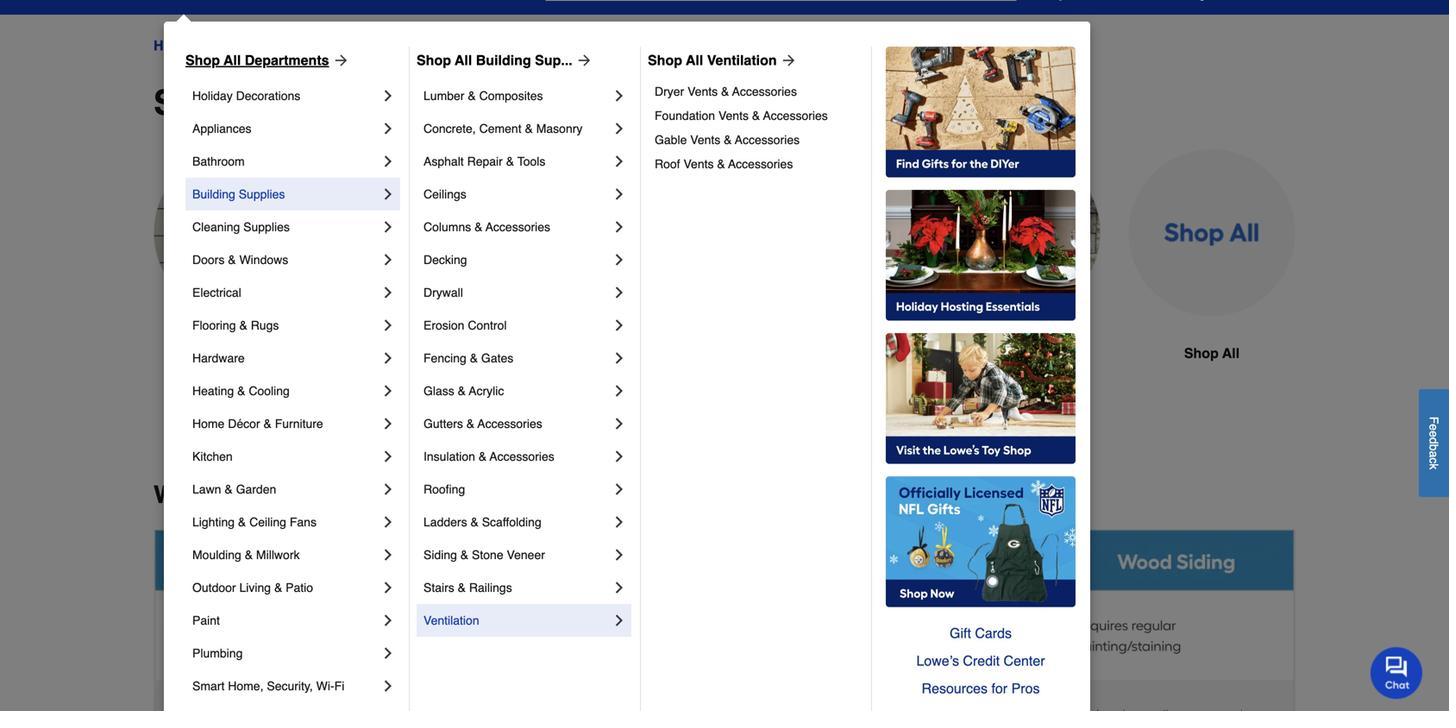 Task type: describe. For each thing, give the bounding box(es) containing it.
which
[[154, 481, 226, 509]]

arrow right image for shop all building sup...
[[573, 52, 594, 69]]

accessories inside gable vents & accessories link
[[735, 133, 800, 147]]

doors & windows
[[192, 253, 288, 267]]

0 vertical spatial building supplies link
[[207, 35, 324, 56]]

chevron right image for appliances
[[380, 120, 397, 137]]

cement for concrete,
[[479, 122, 522, 135]]

columns
[[424, 220, 471, 234]]

chevron right image for erosion control
[[611, 317, 628, 334]]

chevron right image for lighting & ceiling fans
[[380, 514, 397, 531]]

accessories inside the "columns & accessories" link
[[486, 220, 551, 234]]

dryer vents & accessories link
[[655, 79, 860, 104]]

acrylic
[[469, 384, 504, 398]]

a chart comparing different siding types. image
[[154, 529, 1296, 711]]

chevron right image for doors & windows
[[380, 251, 397, 268]]

holiday hosting essentials. image
[[886, 190, 1076, 321]]

home link
[[154, 35, 192, 56]]

holiday decorations link
[[192, 79, 380, 112]]

building supplies for bottommost building supplies "link"
[[192, 187, 285, 201]]

f e e d b a c k
[[1428, 416, 1442, 470]]

0 vertical spatial ventilation
[[707, 52, 777, 68]]

d
[[1428, 437, 1442, 444]]

stone veneer link
[[934, 149, 1101, 405]]

décor
[[228, 417, 260, 431]]

arrow right image for shop all departments
[[329, 52, 350, 69]]

vinyl siding
[[198, 345, 277, 361]]

cleaning supplies link
[[192, 211, 380, 243]]

2 vertical spatial siding & stone veneer
[[424, 548, 545, 562]]

f
[[1428, 416, 1442, 424]]

1 vertical spatial siding & stone veneer
[[154, 83, 522, 123]]

asphalt repair & tools link
[[424, 145, 611, 178]]

chevron right image for bathroom
[[380, 153, 397, 170]]

repair
[[467, 154, 503, 168]]

vents for dryer
[[688, 85, 718, 98]]

shop all departments link
[[186, 50, 350, 71]]

2 e from the top
[[1428, 431, 1442, 437]]

lowe's credit center
[[917, 653, 1046, 669]]

siding down rugs on the left top of page
[[235, 345, 277, 361]]

garden
[[236, 482, 276, 496]]

vents for gable
[[691, 133, 721, 147]]

lumber & composites link
[[424, 79, 611, 112]]

chevron right image for kitchen
[[380, 448, 397, 465]]

dryer
[[655, 85, 685, 98]]

shop all building sup...
[[417, 52, 573, 68]]

shop all ventilation
[[648, 52, 777, 68]]

chevron right image for insulation & accessories
[[611, 448, 628, 465]]

a section of gray stone veneer. image
[[934, 149, 1101, 316]]

glass & acrylic link
[[424, 375, 611, 407]]

erosion
[[424, 318, 465, 332]]

insulation & accessories
[[424, 450, 555, 463]]

& inside 'link'
[[470, 351, 478, 365]]

officially licensed n f l gifts. shop now. image
[[886, 476, 1076, 608]]

shop all building sup... link
[[417, 50, 594, 71]]

outdoor living & patio link
[[192, 571, 380, 604]]

ceilings link
[[424, 178, 611, 211]]

accessories inside foundation vents & accessories link
[[764, 109, 828, 123]]

drywall
[[424, 286, 463, 299]]

concrete, cement & masonry
[[424, 122, 583, 135]]

fans
[[290, 515, 317, 529]]

roofing
[[424, 482, 465, 496]]

ventilation link
[[424, 604, 611, 637]]

asphalt repair & tools
[[424, 154, 546, 168]]

wi-
[[316, 679, 335, 693]]

chevron right image for ventilation
[[611, 612, 628, 629]]

outdoor living & patio
[[192, 581, 313, 595]]

lighting & ceiling fans link
[[192, 506, 380, 539]]

fiber cement siding link
[[349, 149, 516, 405]]

0 vertical spatial supplies
[[266, 38, 324, 54]]

decorations
[[236, 89, 301, 103]]

shop for shop all departments
[[186, 52, 220, 68]]

siding up stairs
[[424, 548, 457, 562]]

& inside 'link'
[[479, 450, 487, 463]]

0 vertical spatial siding & stone veneer link
[[339, 35, 478, 56]]

lighting
[[192, 515, 235, 529]]

c
[[1428, 457, 1442, 463]]

living
[[239, 581, 271, 595]]

home for home décor & furniture
[[192, 417, 225, 431]]

holiday
[[192, 89, 233, 103]]

0 vertical spatial siding & stone veneer
[[339, 38, 478, 54]]

heating
[[192, 384, 234, 398]]

pros
[[1012, 681, 1040, 696]]

chevron right image for moulding & millwork
[[380, 546, 397, 564]]

paint link
[[192, 604, 380, 637]]

1 vertical spatial supplies
[[239, 187, 285, 201]]

drywall link
[[424, 276, 611, 309]]

cleaning
[[192, 220, 240, 234]]

home décor & furniture
[[192, 417, 323, 431]]

tan vinyl siding. image
[[154, 149, 321, 316]]

chevron right image for gutters & accessories
[[611, 415, 628, 432]]

shop for shop all building sup...
[[417, 52, 451, 68]]

control
[[468, 318, 507, 332]]

accessories inside gutters & accessories link
[[478, 417, 543, 431]]

siding down control
[[457, 345, 500, 361]]

electrical
[[192, 286, 241, 299]]

shop all. image
[[1129, 149, 1296, 316]]

vents for foundation
[[719, 109, 749, 123]]

composites
[[479, 89, 543, 103]]

gray fiber cement siding. image
[[349, 149, 516, 317]]

building up cleaning
[[192, 187, 235, 201]]

stairs & railings link
[[424, 571, 611, 604]]

siding right the departments
[[339, 38, 377, 54]]

chevron right image for heating & cooling
[[380, 382, 397, 400]]

gift cards
[[950, 625, 1012, 641]]

composite/engineered wood siding
[[552, 345, 703, 382]]

chevron right image for lumber & composites
[[611, 87, 628, 104]]

gable vents & accessories
[[655, 133, 800, 147]]

concrete, cement & masonry link
[[424, 112, 611, 145]]

doors
[[192, 253, 225, 267]]

shop for shop all ventilation
[[648, 52, 683, 68]]

chevron right image for paint
[[380, 612, 397, 629]]

insulation & accessories link
[[424, 440, 611, 473]]

all for building
[[455, 52, 472, 68]]

roof
[[655, 157, 681, 171]]

ladders & scaffolding link
[[424, 506, 611, 539]]

chevron right image for ladders & scaffolding
[[611, 514, 628, 531]]

0 horizontal spatial for
[[389, 481, 422, 509]]

gable
[[655, 133, 687, 147]]

railings
[[469, 581, 512, 595]]

building up the composites
[[476, 52, 531, 68]]

ladders
[[424, 515, 467, 529]]

& inside "link"
[[228, 253, 236, 267]]

resources for pros link
[[886, 675, 1076, 703]]

appliances
[[192, 122, 252, 135]]

asphalt
[[424, 154, 464, 168]]

accessories inside roof vents & accessories link
[[729, 157, 793, 171]]

roof vents & accessories link
[[655, 152, 860, 176]]

outdoor
[[192, 581, 236, 595]]

hardware link
[[192, 342, 380, 375]]

chevron right image for holiday decorations
[[380, 87, 397, 104]]

stone veneer
[[974, 345, 1061, 361]]

kitchen
[[192, 450, 233, 463]]

paint
[[192, 614, 220, 627]]

lawn
[[192, 482, 221, 496]]

composite/engineered wood siding link
[[544, 149, 711, 426]]

home,
[[228, 679, 264, 693]]

flooring & rugs link
[[192, 309, 380, 342]]

chevron right image for siding & stone veneer
[[611, 546, 628, 564]]

gift
[[950, 625, 972, 641]]

all for ventilation
[[686, 52, 704, 68]]



Task type: vqa. For each thing, say whether or not it's contained in the screenshot.
whole
no



Task type: locate. For each thing, give the bounding box(es) containing it.
arrow right image up holiday decorations 'link'
[[329, 52, 350, 69]]

accessories up foundation vents & accessories link
[[733, 85, 797, 98]]

smart home, security, wi-fi link
[[192, 670, 380, 703]]

chevron right image
[[380, 87, 397, 104], [611, 87, 628, 104], [380, 153, 397, 170], [380, 186, 397, 203], [611, 186, 628, 203], [611, 218, 628, 236], [380, 251, 397, 268], [380, 284, 397, 301], [380, 317, 397, 334], [611, 317, 628, 334], [611, 350, 628, 367], [380, 382, 397, 400], [380, 415, 397, 432], [380, 448, 397, 465], [611, 448, 628, 465], [611, 481, 628, 498], [611, 514, 628, 531], [380, 546, 397, 564], [611, 546, 628, 564], [380, 579, 397, 596], [611, 579, 628, 596], [380, 612, 397, 629], [380, 645, 397, 662], [380, 677, 397, 695]]

lawn & garden link
[[192, 473, 380, 506]]

dryer vents & accessories
[[655, 85, 797, 98]]

type
[[233, 481, 287, 509]]

gutters & accessories link
[[424, 407, 611, 440]]

composite/engineered
[[552, 345, 703, 361]]

vents up gable vents & accessories
[[719, 109, 749, 123]]

1 horizontal spatial cement
[[479, 122, 522, 135]]

gable vents & accessories link
[[655, 128, 860, 152]]

chevron right image for ceilings
[[611, 186, 628, 203]]

1 vertical spatial cement
[[403, 345, 453, 361]]

accessories up roofing link
[[490, 450, 555, 463]]

chevron right image
[[380, 120, 397, 137], [611, 120, 628, 137], [611, 153, 628, 170], [380, 218, 397, 236], [611, 251, 628, 268], [611, 284, 628, 301], [380, 350, 397, 367], [611, 382, 628, 400], [611, 415, 628, 432], [380, 481, 397, 498], [380, 514, 397, 531], [611, 612, 628, 629]]

building supplies link up decorations
[[207, 35, 324, 56]]

0 vertical spatial cement
[[479, 122, 522, 135]]

siding up 'bathroom'
[[154, 83, 259, 123]]

0 horizontal spatial arrow right image
[[329, 52, 350, 69]]

b
[[1428, 444, 1442, 451]]

building supplies link up cleaning supplies
[[192, 178, 380, 211]]

1 horizontal spatial home
[[192, 417, 225, 431]]

cement
[[479, 122, 522, 135], [403, 345, 453, 361]]

a
[[1428, 451, 1442, 457]]

arrow right image up "masonry"
[[573, 52, 594, 69]]

2 horizontal spatial arrow right image
[[777, 52, 798, 69]]

supplies inside cleaning supplies 'link'
[[244, 220, 290, 234]]

cleaning supplies
[[192, 220, 290, 234]]

stairs
[[424, 581, 455, 595]]

concrete,
[[424, 122, 476, 135]]

1 horizontal spatial ventilation
[[707, 52, 777, 68]]

wood
[[585, 366, 623, 382]]

gift cards link
[[886, 620, 1076, 647]]

k
[[1428, 463, 1442, 470]]

all for departments
[[224, 52, 241, 68]]

2 vertical spatial supplies
[[244, 220, 290, 234]]

siding & stone veneer link down scaffolding
[[424, 539, 611, 571]]

home for home
[[154, 38, 192, 54]]

stone
[[394, 38, 430, 54], [303, 83, 399, 123], [974, 345, 1012, 361], [472, 548, 504, 562]]

chevron right image for concrete, cement & masonry
[[611, 120, 628, 137]]

flooring & rugs
[[192, 318, 279, 332]]

for
[[389, 481, 422, 509], [992, 681, 1008, 696]]

cement for fiber
[[403, 345, 453, 361]]

0 vertical spatial building supplies
[[207, 38, 324, 54]]

fencing
[[424, 351, 467, 365]]

fencing & gates link
[[424, 342, 611, 375]]

is
[[294, 481, 314, 509]]

building supplies for the top building supplies "link"
[[207, 38, 324, 54]]

1 vertical spatial ventilation
[[424, 614, 480, 627]]

foundation vents & accessories
[[655, 109, 828, 123]]

siding & stone veneer up lumber
[[339, 38, 478, 54]]

visit the lowe's toy shop. image
[[886, 333, 1076, 464]]

0 horizontal spatial home
[[154, 38, 192, 54]]

vents up 'foundation'
[[688, 85, 718, 98]]

cement down the composites
[[479, 122, 522, 135]]

accessories up insulation & accessories 'link'
[[478, 417, 543, 431]]

lawn & garden
[[192, 482, 276, 496]]

building
[[207, 38, 262, 54], [476, 52, 531, 68], [192, 187, 235, 201]]

accessories down dryer vents & accessories link
[[764, 109, 828, 123]]

chat invite button image
[[1371, 647, 1424, 699]]

chevron right image for plumbing
[[380, 645, 397, 662]]

0 vertical spatial for
[[389, 481, 422, 509]]

building supplies up decorations
[[207, 38, 324, 54]]

ventilation up dryer vents & accessories link
[[707, 52, 777, 68]]

accessories up decking link
[[486, 220, 551, 234]]

natural wood siding. image
[[739, 149, 906, 316]]

moulding & millwork link
[[192, 539, 380, 571]]

vents for roof
[[684, 157, 714, 171]]

foundation
[[655, 109, 716, 123]]

chevron right image for columns & accessories
[[611, 218, 628, 236]]

supplies up holiday decorations 'link'
[[266, 38, 324, 54]]

gutters & accessories
[[424, 417, 543, 431]]

center
[[1004, 653, 1046, 669]]

0 horizontal spatial shop
[[186, 52, 220, 68]]

chevron right image for glass & acrylic
[[611, 382, 628, 400]]

supplies
[[266, 38, 324, 54], [239, 187, 285, 201], [244, 220, 290, 234]]

0 horizontal spatial cement
[[403, 345, 453, 361]]

electrical link
[[192, 276, 380, 309]]

2 horizontal spatial shop
[[648, 52, 683, 68]]

arrow right image inside shop all ventilation link
[[777, 52, 798, 69]]

f e e d b a c k button
[[1420, 389, 1450, 497]]

fencing & gates
[[424, 351, 514, 365]]

smart
[[192, 679, 225, 693]]

chevron right image for home décor & furniture
[[380, 415, 397, 432]]

cement down erosion at the top of page
[[403, 345, 453, 361]]

ventilation down stairs
[[424, 614, 480, 627]]

rugs
[[251, 318, 279, 332]]

chevron right image for outdoor living & patio
[[380, 579, 397, 596]]

erosion control link
[[424, 309, 611, 342]]

for left roofing
[[389, 481, 422, 509]]

ladders & scaffolding
[[424, 515, 542, 529]]

cement inside concrete, cement & masonry link
[[479, 122, 522, 135]]

shop all departments
[[186, 52, 329, 68]]

1 vertical spatial for
[[992, 681, 1008, 696]]

resources for pros
[[922, 681, 1040, 696]]

lighting & ceiling fans
[[192, 515, 317, 529]]

1 horizontal spatial shop
[[417, 52, 451, 68]]

glass
[[424, 384, 455, 398]]

supplies up windows
[[244, 220, 290, 234]]

supplies up cleaning supplies
[[239, 187, 285, 201]]

building up 'holiday decorations'
[[207, 38, 262, 54]]

siding & stone veneer down the departments
[[154, 83, 522, 123]]

bathroom link
[[192, 145, 380, 178]]

all up dryer vents & accessories
[[686, 52, 704, 68]]

arrow right image up dryer vents & accessories link
[[777, 52, 798, 69]]

all inside "link"
[[224, 52, 241, 68]]

siding & stone veneer link up lumber
[[339, 35, 478, 56]]

accessories up roof vents & accessories link
[[735, 133, 800, 147]]

cooling
[[249, 384, 290, 398]]

for left pros
[[992, 681, 1008, 696]]

sup...
[[535, 52, 573, 68]]

siding inside composite/engineered wood siding
[[627, 366, 669, 382]]

fiber cement siding
[[365, 345, 500, 361]]

building supplies up cleaning supplies
[[192, 187, 285, 201]]

e up b
[[1428, 431, 1442, 437]]

veneer
[[434, 38, 478, 54], [409, 83, 522, 123], [1016, 345, 1061, 361], [507, 548, 545, 562]]

arrow right image for shop all ventilation
[[777, 52, 798, 69]]

tools
[[518, 154, 546, 168]]

chevron right image for stairs & railings
[[611, 579, 628, 596]]

1 horizontal spatial arrow right image
[[573, 52, 594, 69]]

chevron right image for fencing & gates
[[611, 350, 628, 367]]

1 vertical spatial building supplies link
[[192, 178, 380, 211]]

chevron right image for hardware
[[380, 350, 397, 367]]

chevron right image for drywall
[[611, 284, 628, 301]]

chevron right image for asphalt repair & tools
[[611, 153, 628, 170]]

find gifts for the diyer. image
[[886, 47, 1076, 178]]

building supplies link
[[207, 35, 324, 56], [192, 178, 380, 211]]

1 vertical spatial building supplies
[[192, 187, 285, 201]]

all right shop
[[1223, 345, 1240, 361]]

shop all
[[1185, 345, 1240, 361]]

chevron right image for electrical
[[380, 284, 397, 301]]

lowe's
[[917, 653, 960, 669]]

accessories inside insulation & accessories 'link'
[[490, 450, 555, 463]]

shop up dryer
[[648, 52, 683, 68]]

0 horizontal spatial ventilation
[[424, 614, 480, 627]]

chevron right image for roofing
[[611, 481, 628, 498]]

patio
[[286, 581, 313, 595]]

shop up lumber
[[417, 52, 451, 68]]

siding & stone veneer link
[[339, 35, 478, 56], [424, 539, 611, 571]]

siding down composite/engineered
[[627, 366, 669, 382]]

shop up holiday
[[186, 52, 220, 68]]

stairs & railings
[[424, 581, 512, 595]]

holiday decorations
[[192, 89, 301, 103]]

None search field
[[546, 0, 1017, 17]]

cards
[[976, 625, 1012, 641]]

brown composite siding. image
[[544, 149, 711, 316]]

building supplies inside "link"
[[192, 187, 285, 201]]

chevron right image for decking
[[611, 251, 628, 268]]

all up 'holiday decorations'
[[224, 52, 241, 68]]

all up lumber
[[455, 52, 472, 68]]

chevron right image for building supplies
[[380, 186, 397, 203]]

accessories down gable vents & accessories link at the top of page
[[729, 157, 793, 171]]

arrow right image inside shop all building sup... link
[[573, 52, 594, 69]]

1 vertical spatial home
[[192, 417, 225, 431]]

accessories
[[733, 85, 797, 98], [764, 109, 828, 123], [735, 133, 800, 147], [729, 157, 793, 171], [486, 220, 551, 234], [478, 417, 543, 431], [490, 450, 555, 463]]

0 vertical spatial home
[[154, 38, 192, 54]]

1 e from the top
[[1428, 424, 1442, 431]]

ceiling
[[250, 515, 286, 529]]

chevron right image for flooring & rugs
[[380, 317, 397, 334]]

1 vertical spatial siding & stone veneer link
[[424, 539, 611, 571]]

arrow right image inside shop all departments "link"
[[329, 52, 350, 69]]

columns & accessories
[[424, 220, 551, 234]]

1 shop from the left
[[186, 52, 220, 68]]

accessories inside dryer vents & accessories link
[[733, 85, 797, 98]]

ventilation inside 'link'
[[424, 614, 480, 627]]

shop
[[1185, 345, 1219, 361]]

1 arrow right image from the left
[[329, 52, 350, 69]]

arrow right image
[[329, 52, 350, 69], [573, 52, 594, 69], [777, 52, 798, 69]]

heating & cooling
[[192, 384, 290, 398]]

2 arrow right image from the left
[[573, 52, 594, 69]]

foundation vents & accessories link
[[655, 104, 860, 128]]

shop inside "link"
[[186, 52, 220, 68]]

chevron right image for cleaning supplies
[[380, 218, 397, 236]]

vinyl siding link
[[154, 149, 321, 405]]

chevron right image for lawn & garden
[[380, 481, 397, 498]]

3 shop from the left
[[648, 52, 683, 68]]

3 arrow right image from the left
[[777, 52, 798, 69]]

shop
[[186, 52, 220, 68], [417, 52, 451, 68], [648, 52, 683, 68]]

siding & stone veneer
[[339, 38, 478, 54], [154, 83, 522, 123], [424, 548, 545, 562]]

siding & stone veneer down ladders & scaffolding
[[424, 548, 545, 562]]

vents right roof
[[684, 157, 714, 171]]

chevron right image for smart home, security, wi-fi
[[380, 677, 397, 695]]

&
[[381, 38, 390, 54], [269, 83, 294, 123], [722, 85, 730, 98], [468, 89, 476, 103], [752, 109, 761, 123], [525, 122, 533, 135], [724, 133, 732, 147], [506, 154, 514, 168], [718, 157, 726, 171], [475, 220, 483, 234], [228, 253, 236, 267], [239, 318, 248, 332], [470, 351, 478, 365], [237, 384, 246, 398], [458, 384, 466, 398], [264, 417, 272, 431], [467, 417, 475, 431], [479, 450, 487, 463], [225, 482, 233, 496], [238, 515, 246, 529], [471, 515, 479, 529], [245, 548, 253, 562], [461, 548, 469, 562], [274, 581, 282, 595], [458, 581, 466, 595]]

2 shop from the left
[[417, 52, 451, 68]]

appliances link
[[192, 112, 380, 145]]

vents up roof vents & accessories
[[691, 133, 721, 147]]

1 horizontal spatial for
[[992, 681, 1008, 696]]

e up d
[[1428, 424, 1442, 431]]

cement inside "fiber cement siding" link
[[403, 345, 453, 361]]

shop all link
[[1129, 149, 1296, 405]]



